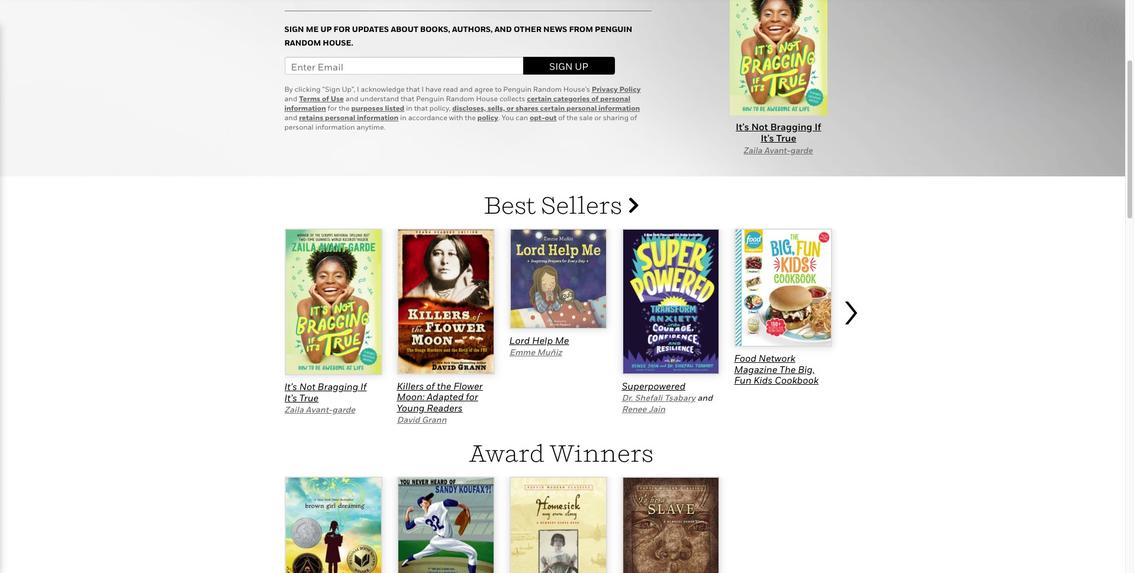 Task type: vqa. For each thing, say whether or not it's contained in the screenshot.
updates
yes



Task type: describe. For each thing, give the bounding box(es) containing it.
winners
[[549, 439, 654, 467]]

superpowered
[[622, 380, 686, 392]]

certain categories of personal information link
[[285, 94, 631, 112]]

clicking
[[295, 85, 321, 94]]

by clicking "sign up", i acknowledge that i have read and agree to penguin random house's privacy policy and terms of use and understand that penguin random house collects
[[285, 85, 641, 103]]

random inside sign me up for updates about books, authors, and other news from penguin random house.
[[285, 38, 321, 47]]

muñiz
[[537, 347, 562, 357]]

agree
[[475, 85, 494, 94]]

moon:
[[397, 391, 425, 403]]

david grann link
[[397, 415, 447, 425]]

1 i from the left
[[357, 85, 359, 94]]

opt-
[[530, 113, 545, 122]]

out
[[545, 113, 557, 122]]

shares
[[516, 104, 539, 112]]

of inside by clicking "sign up", i acknowledge that i have read and agree to penguin random house's privacy policy and terms of use and understand that penguin random house collects
[[322, 94, 329, 103]]

personal down use
[[325, 113, 355, 122]]

policy link
[[478, 113, 499, 122]]

the down discloses,
[[465, 113, 476, 122]]

zaila inside it's not bragging if it's true zaila avant-garde
[[285, 405, 304, 415]]

of the sale or sharing of personal information anytime.
[[285, 113, 637, 131]]

or inside for the purposes listed in that policy, discloses, sells, or shares certain personal information and retains personal information in accordance with the policy . you can opt-out
[[507, 104, 514, 112]]

not for it's not bragging if it's true zaila avant-garde
[[299, 381, 316, 393]]

best sellers link
[[484, 191, 639, 219]]

1 vertical spatial zaila avant-garde link
[[285, 405, 355, 415]]

the
[[780, 363, 796, 375]]

of inside certain categories of personal information
[[592, 94, 599, 103]]

to
[[495, 85, 502, 94]]

it's not bragging if it's true image
[[285, 229, 382, 376]]

sign for sign me up for updates about books, authors, and other news from penguin random house.
[[285, 24, 304, 34]]

up inside button
[[575, 60, 589, 72]]

dr. shefali tsabary link
[[622, 393, 696, 403]]

certain inside for the purposes listed in that policy, discloses, sells, or shares certain personal information and retains personal information in accordance with the policy . you can opt-out
[[540, 104, 565, 112]]

sells,
[[488, 104, 505, 112]]

1 vertical spatial penguin
[[504, 85, 532, 94]]

grann
[[422, 415, 447, 425]]

sign up button
[[523, 57, 615, 75]]

tsabary
[[665, 393, 696, 403]]

and right the read
[[460, 85, 473, 94]]

1 vertical spatial that
[[401, 94, 415, 103]]

1 horizontal spatial random
[[446, 94, 475, 103]]

read
[[443, 85, 458, 94]]

policy,
[[430, 104, 451, 112]]

other
[[514, 24, 542, 34]]

killers
[[397, 380, 424, 392]]

and down by
[[285, 94, 297, 103]]

of right sharing
[[631, 113, 637, 122]]

personal inside certain categories of personal information
[[601, 94, 631, 103]]

network
[[759, 352, 796, 364]]

killers of the flower moon: adapted for young readers link
[[397, 380, 483, 414]]

that inside for the purposes listed in that policy, discloses, sells, or shares certain personal information and retains personal information in accordance with the policy . you can opt-out
[[414, 104, 428, 112]]

authors,
[[452, 24, 493, 34]]

privacy policy link
[[592, 85, 641, 94]]

it's not bragging if it's true zaila avant-garde
[[285, 381, 367, 415]]

news
[[544, 24, 568, 34]]

you
[[502, 113, 514, 122]]

sellers
[[541, 191, 623, 219]]

award
[[469, 439, 545, 467]]

and down up",
[[346, 94, 359, 103]]

the inside killers of the flower moon: adapted for young readers david grann
[[437, 380, 452, 392]]

house
[[476, 94, 498, 103]]

jain
[[649, 404, 666, 414]]

categories
[[554, 94, 590, 103]]

magazine
[[735, 363, 778, 375]]

0 vertical spatial it's not bragging if it's true link
[[730, 0, 828, 144]]

"sign
[[322, 85, 340, 94]]

big,
[[798, 363, 815, 375]]

of inside killers of the flower moon: adapted for young readers david grann
[[426, 380, 435, 392]]

lord
[[510, 335, 530, 346]]

.
[[499, 113, 500, 122]]

me
[[306, 24, 319, 34]]

to be a slave image
[[622, 477, 720, 573]]

if for it's not bragging if it's true zaila avant-garde
[[361, 381, 367, 393]]

bragging for it's not bragging if it's true
[[771, 121, 813, 132]]

house's
[[564, 85, 590, 94]]

discloses,
[[453, 104, 486, 112]]

young
[[397, 402, 425, 414]]

emme
[[510, 347, 535, 357]]

retains
[[299, 113, 324, 122]]

zaila avant-garde
[[744, 145, 814, 155]]

0 vertical spatial in
[[406, 104, 413, 112]]

books,
[[420, 24, 450, 34]]

superpowered link
[[622, 380, 686, 392]]

true for it's not bragging if it's true
[[777, 132, 797, 144]]

adapted
[[427, 391, 464, 403]]

for the purposes listed in that policy, discloses, sells, or shares certain personal information and retains personal information in accordance with the policy . you can opt-out
[[285, 104, 640, 122]]

discloses, sells, or shares certain personal information link
[[453, 104, 640, 112]]

flower
[[454, 380, 483, 392]]

it's not bragging if it's true
[[736, 121, 822, 144]]

food network magazine the big, fun kids cookbook
[[735, 352, 819, 386]]

certain categories of personal information
[[285, 94, 631, 112]]

for inside sign me up for updates about books, authors, and other news from penguin random house.
[[334, 24, 350, 34]]

about
[[391, 24, 419, 34]]

retains personal information link
[[299, 113, 399, 122]]

brown girl dreaming image
[[285, 477, 382, 573]]

1 horizontal spatial avant-
[[765, 145, 791, 155]]

fun
[[735, 374, 752, 386]]

of right out
[[559, 113, 565, 122]]

lord help me link
[[510, 335, 569, 346]]

help
[[532, 335, 553, 346]]

best
[[484, 191, 537, 219]]

0 vertical spatial garde
[[791, 145, 814, 155]]

terms of use link
[[299, 94, 344, 103]]

for inside for the purposes listed in that policy, discloses, sells, or shares certain personal information and retains personal information in accordance with the policy . you can opt-out
[[328, 104, 337, 112]]

and inside superpowered dr. shefali tsabary and renee jain
[[698, 393, 713, 403]]

lord help me image
[[510, 229, 607, 329]]

and inside sign me up for updates about books, authors, and other news from penguin random house.
[[495, 24, 512, 34]]

› link
[[841, 273, 865, 426]]

sign for sign up
[[550, 60, 573, 72]]



Task type: locate. For each thing, give the bounding box(es) containing it.
of right killers
[[426, 380, 435, 392]]

garde inside it's not bragging if it's true zaila avant-garde
[[332, 405, 355, 415]]

1 vertical spatial sign
[[550, 60, 573, 72]]

0 vertical spatial zaila avant-garde link
[[744, 145, 814, 155]]

for right the adapted
[[466, 391, 478, 403]]

0 horizontal spatial random
[[285, 38, 321, 47]]

0 horizontal spatial not
[[299, 381, 316, 393]]

0 horizontal spatial bragging
[[318, 381, 359, 393]]

in down listed at the top of the page
[[400, 113, 407, 122]]

0 horizontal spatial it's not bragging if it's true link
[[285, 381, 367, 404]]

penguin up collects
[[504, 85, 532, 94]]

accordance
[[409, 113, 448, 122]]

and right tsabary
[[698, 393, 713, 403]]

house.
[[323, 38, 353, 47]]

0 vertical spatial up
[[321, 24, 332, 34]]

and left other
[[495, 24, 512, 34]]

avant- inside it's not bragging if it's true zaila avant-garde
[[306, 405, 332, 415]]

readers
[[427, 402, 463, 414]]

certain up discloses, sells, or shares certain personal information link
[[527, 94, 552, 103]]

0 vertical spatial that
[[407, 85, 420, 94]]

personal inside of the sale or sharing of personal information anytime.
[[285, 123, 314, 131]]

1 vertical spatial if
[[361, 381, 367, 393]]

sign left me
[[285, 24, 304, 34]]

up",
[[342, 85, 355, 94]]

or
[[507, 104, 514, 112], [595, 113, 602, 122]]

1 vertical spatial true
[[299, 392, 319, 404]]

privacy
[[592, 85, 618, 94]]

up
[[321, 24, 332, 34], [575, 60, 589, 72]]

collects
[[500, 94, 526, 103]]

i right up",
[[357, 85, 359, 94]]

personal down privacy policy link in the top of the page
[[601, 94, 631, 103]]

information up sharing
[[599, 104, 640, 112]]

zaila avant-garde link
[[744, 145, 814, 155], [285, 405, 355, 415]]

1 vertical spatial avant-
[[306, 405, 332, 415]]

0 vertical spatial not
[[752, 121, 769, 132]]

1 vertical spatial in
[[400, 113, 407, 122]]

1 horizontal spatial not
[[752, 121, 769, 132]]

0 horizontal spatial sign
[[285, 24, 304, 34]]

for up house. at the top of the page
[[334, 24, 350, 34]]

0 horizontal spatial penguin
[[416, 94, 445, 103]]

renee
[[622, 404, 647, 414]]

1 horizontal spatial penguin
[[504, 85, 532, 94]]

true inside it's not bragging if it's true zaila avant-garde
[[299, 392, 319, 404]]

1 vertical spatial for
[[328, 104, 337, 112]]

or right sale
[[595, 113, 602, 122]]

in right listed at the top of the page
[[406, 104, 413, 112]]

up up house's
[[575, 60, 589, 72]]

2 i from the left
[[422, 85, 424, 94]]

if
[[815, 121, 822, 132], [361, 381, 367, 393]]

emme muñiz link
[[510, 347, 562, 357]]

0 vertical spatial true
[[777, 132, 797, 144]]

sale
[[580, 113, 593, 122]]

the inside of the sale or sharing of personal information anytime.
[[567, 113, 578, 122]]

lord help me emme muñiz
[[510, 335, 569, 357]]

2 vertical spatial penguin
[[416, 94, 445, 103]]

0 horizontal spatial up
[[321, 24, 332, 34]]

policy
[[620, 85, 641, 94]]

0 vertical spatial bragging
[[771, 121, 813, 132]]

certain inside certain categories of personal information
[[527, 94, 552, 103]]

understand
[[360, 94, 399, 103]]

homesick image
[[510, 477, 607, 573]]

penguin down have at left top
[[416, 94, 445, 103]]

up right me
[[321, 24, 332, 34]]

and left the retains
[[285, 113, 297, 122]]

not for it's not bragging if it's true
[[752, 121, 769, 132]]

0 horizontal spatial if
[[361, 381, 367, 393]]

information down purposes listed link
[[357, 113, 399, 122]]

1 vertical spatial up
[[575, 60, 589, 72]]

superpowered dr. shefali tsabary and renee jain
[[622, 380, 713, 414]]

updates
[[352, 24, 389, 34]]

policy
[[478, 113, 499, 122]]

terms
[[299, 94, 321, 103]]

sign
[[285, 24, 304, 34], [550, 60, 573, 72]]

0 vertical spatial avant-
[[765, 145, 791, 155]]

2 vertical spatial random
[[446, 94, 475, 103]]

best sellers
[[484, 191, 627, 219]]

1 horizontal spatial up
[[575, 60, 589, 72]]

0 vertical spatial zaila
[[744, 145, 763, 155]]

1 vertical spatial bragging
[[318, 381, 359, 393]]

1 horizontal spatial if
[[815, 121, 822, 132]]

it's not bragging if it's true link
[[730, 0, 828, 144], [285, 381, 367, 404]]

0 vertical spatial or
[[507, 104, 514, 112]]

information inside certain categories of personal information
[[285, 104, 326, 112]]

1 horizontal spatial zaila
[[744, 145, 763, 155]]

dr.
[[622, 393, 633, 403]]

1 horizontal spatial bragging
[[771, 121, 813, 132]]

1 horizontal spatial zaila avant-garde link
[[744, 145, 814, 155]]

if inside it's not bragging if it's true zaila avant-garde
[[361, 381, 367, 393]]

sign up
[[550, 60, 589, 72]]

information down the retains personal information link
[[316, 123, 355, 131]]

of down privacy
[[592, 94, 599, 103]]

penguin right from
[[595, 24, 633, 34]]

1 horizontal spatial sign
[[550, 60, 573, 72]]

bragging inside "it's not bragging if it's true"
[[771, 121, 813, 132]]

random down me
[[285, 38, 321, 47]]

0 vertical spatial certain
[[527, 94, 552, 103]]

Enter Email email field
[[285, 57, 523, 75]]

if for it's not bragging if it's true
[[815, 121, 822, 132]]

and inside for the purposes listed in that policy, discloses, sells, or shares certain personal information and retains personal information in accordance with the policy . you can opt-out
[[285, 113, 297, 122]]

2 horizontal spatial random
[[534, 85, 562, 94]]

killers of the flower moon: adapted for young readers image
[[397, 229, 495, 375]]

true inside "it's not bragging if it's true"
[[777, 132, 797, 144]]

certain
[[527, 94, 552, 103], [540, 104, 565, 112]]

sharing
[[603, 113, 629, 122]]

and
[[495, 24, 512, 34], [460, 85, 473, 94], [285, 94, 297, 103], [346, 94, 359, 103], [285, 113, 297, 122], [698, 393, 713, 403]]

or down collects
[[507, 104, 514, 112]]

sign up house's
[[550, 60, 573, 72]]

that up accordance
[[414, 104, 428, 112]]

1 horizontal spatial or
[[595, 113, 602, 122]]

shefali
[[635, 393, 663, 403]]

random up discloses, sells, or shares certain personal information link
[[534, 85, 562, 94]]

for
[[334, 24, 350, 34], [328, 104, 337, 112], [466, 391, 478, 403]]

food network magazine the big, fun kids cookbook link
[[735, 352, 819, 386]]

bragging
[[771, 121, 813, 132], [318, 381, 359, 393]]

0 vertical spatial sign
[[285, 24, 304, 34]]

1 horizontal spatial i
[[422, 85, 424, 94]]

the left sale
[[567, 113, 578, 122]]

0 horizontal spatial or
[[507, 104, 514, 112]]

in
[[406, 104, 413, 112], [400, 113, 407, 122]]

1 vertical spatial it's not bragging if it's true link
[[285, 381, 367, 404]]

by
[[285, 85, 293, 94]]

acknowledge
[[361, 85, 405, 94]]

killers of the flower moon: adapted for young readers david grann
[[397, 380, 483, 425]]

purposes listed link
[[351, 104, 405, 112]]

superpowered image
[[622, 229, 720, 375]]

of
[[322, 94, 329, 103], [592, 94, 599, 103], [559, 113, 565, 122], [631, 113, 637, 122], [426, 380, 435, 392]]

for inside killers of the flower moon: adapted for young readers david grann
[[466, 391, 478, 403]]

david
[[397, 415, 420, 425]]

bragging inside it's not bragging if it's true zaila avant-garde
[[318, 381, 359, 393]]

or inside of the sale or sharing of personal information anytime.
[[595, 113, 602, 122]]

›
[[841, 278, 861, 335]]

0 horizontal spatial zaila avant-garde link
[[285, 405, 355, 415]]

with
[[449, 113, 463, 122]]

0 vertical spatial if
[[815, 121, 822, 132]]

0 horizontal spatial i
[[357, 85, 359, 94]]

zaila
[[744, 145, 763, 155], [285, 405, 304, 415]]

have
[[426, 85, 442, 94]]

2 vertical spatial that
[[414, 104, 428, 112]]

0 vertical spatial penguin
[[595, 24, 633, 34]]

that
[[407, 85, 420, 94], [401, 94, 415, 103], [414, 104, 428, 112]]

you never heard of sandy koufax?! image
[[397, 477, 495, 573]]

if inside "it's not bragging if it's true"
[[815, 121, 822, 132]]

true for it's not bragging if it's true zaila avant-garde
[[299, 392, 319, 404]]

random up discloses,
[[446, 94, 475, 103]]

0 vertical spatial random
[[285, 38, 321, 47]]

1 vertical spatial random
[[534, 85, 562, 94]]

sign inside button
[[550, 60, 573, 72]]

true
[[777, 132, 797, 144], [299, 392, 319, 404]]

information inside of the sale or sharing of personal information anytime.
[[316, 123, 355, 131]]

renee jain link
[[622, 404, 666, 414]]

award winners
[[469, 439, 654, 467]]

0 horizontal spatial zaila
[[285, 405, 304, 415]]

not inside it's not bragging if it's true zaila avant-garde
[[299, 381, 316, 393]]

0 vertical spatial for
[[334, 24, 350, 34]]

sign me up for updates about books, authors, and other news from penguin random house.
[[285, 24, 633, 47]]

the up the retains personal information link
[[339, 104, 350, 112]]

1 vertical spatial certain
[[540, 104, 565, 112]]

1 vertical spatial garde
[[332, 405, 355, 415]]

use
[[331, 94, 344, 103]]

the up readers
[[437, 380, 452, 392]]

up inside sign me up for updates about books, authors, and other news from penguin random house.
[[321, 24, 332, 34]]

1 vertical spatial zaila
[[285, 405, 304, 415]]

not
[[752, 121, 769, 132], [299, 381, 316, 393]]

not inside "it's not bragging if it's true"
[[752, 121, 769, 132]]

1 vertical spatial or
[[595, 113, 602, 122]]

1 horizontal spatial it's not bragging if it's true link
[[730, 0, 828, 144]]

personal down the retains
[[285, 123, 314, 131]]

bragging for it's not bragging if it's true zaila avant-garde
[[318, 381, 359, 393]]

that left have at left top
[[407, 85, 420, 94]]

avant-
[[765, 145, 791, 155], [306, 405, 332, 415]]

listed
[[385, 104, 405, 112]]

personal
[[601, 94, 631, 103], [567, 104, 597, 112], [325, 113, 355, 122], [285, 123, 314, 131]]

0 horizontal spatial garde
[[332, 405, 355, 415]]

personal up sale
[[567, 104, 597, 112]]

opt-out link
[[530, 113, 557, 122]]

that up listed at the top of the page
[[401, 94, 415, 103]]

2 vertical spatial for
[[466, 391, 478, 403]]

it's
[[736, 121, 750, 132], [761, 132, 775, 144], [285, 381, 297, 393], [285, 392, 297, 404]]

penguin inside sign me up for updates about books, authors, and other news from penguin random house.
[[595, 24, 633, 34]]

1 horizontal spatial true
[[777, 132, 797, 144]]

sign inside sign me up for updates about books, authors, and other news from penguin random house.
[[285, 24, 304, 34]]

for down use
[[328, 104, 337, 112]]

of down "sign
[[322, 94, 329, 103]]

2 horizontal spatial penguin
[[595, 24, 633, 34]]

anytime.
[[357, 123, 386, 131]]

information down the terms on the left of the page
[[285, 104, 326, 112]]

1 vertical spatial not
[[299, 381, 316, 393]]

food network magazine the big, fun kids cookbook image
[[735, 229, 832, 347]]

from
[[569, 24, 593, 34]]

0 horizontal spatial avant-
[[306, 405, 332, 415]]

me
[[555, 335, 569, 346]]

certain up out
[[540, 104, 565, 112]]

i left have at left top
[[422, 85, 424, 94]]

kids
[[754, 374, 773, 386]]

can
[[516, 113, 528, 122]]

0 horizontal spatial true
[[299, 392, 319, 404]]

1 horizontal spatial garde
[[791, 145, 814, 155]]



